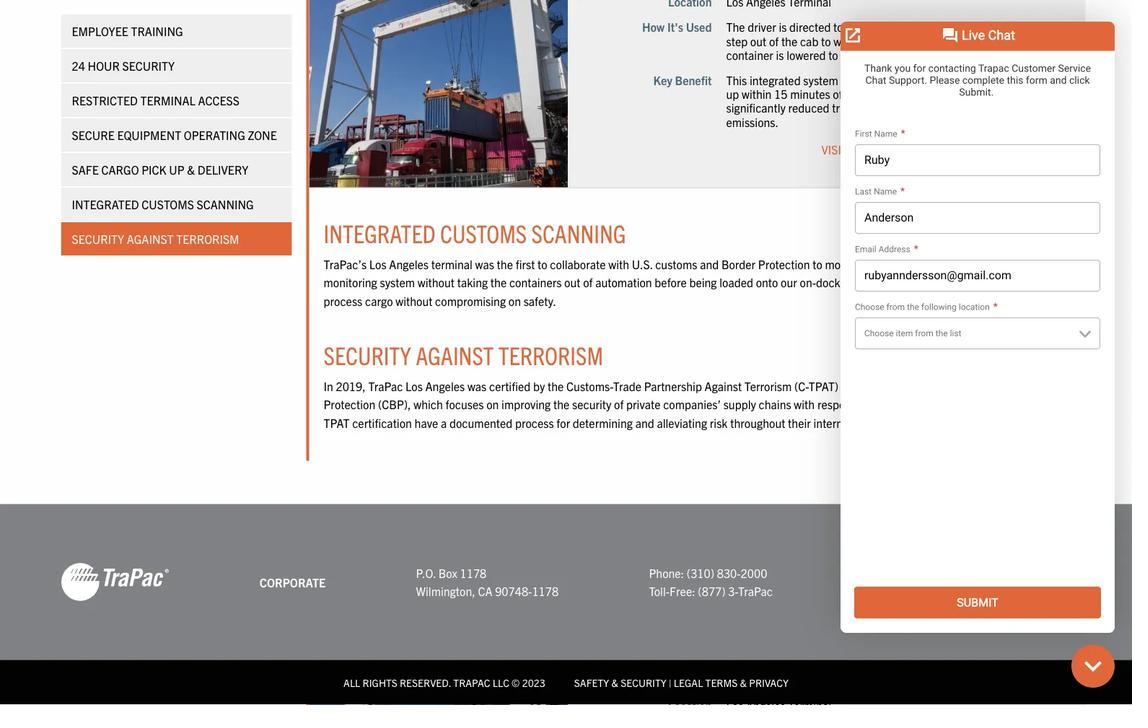 Task type: describe. For each thing, give the bounding box(es) containing it.
for inside this integrated system enables containers to be available for pick up within 15 minutes of being unloaded from a ship, which has significantly reduced truck turn times and reduced idle truck emissions.
[[1012, 73, 1026, 87]]

taking
[[457, 275, 488, 289]]

move
[[825, 256, 852, 271]]

24
[[72, 58, 85, 73]]

of inside this integrated system enables containers to be available for pick up within 15 minutes of being unloaded from a ship, which has significantly reduced truck turn times and reduced idle truck emissions.
[[833, 87, 843, 101]]

the left first
[[497, 256, 513, 271]]

legal terms & privacy link
[[674, 676, 789, 689]]

into
[[867, 20, 886, 34]]

was inside the trapac's los angeles terminal was the first to collaborate with u.s. customs and border protection to move containers through the radiation portal monitoring system without taking the containers out of automation before being loaded onto our on-dock rail. the system enables trapac to quickly process cargo without compromising on safety.
[[475, 256, 494, 271]]

customs inside in 2019, trapac los angeles was certified by the customs-trade partnership against terrorism (c-tpat) initiative led by u.s. customs and border protection (cbp), which focuses on improving the security of private companies' supply chains with respect to terrorism. organizations who achieve c- tpat certification have a documented process for determining and alleviating risk throughout their international supply chain.
[[942, 378, 986, 393]]

visit our technology showcase page
[[822, 142, 1046, 156]]

system inside this integrated system enables containers to be available for pick up within 15 minutes of being unloaded from a ship, which has significantly reduced truck turn times and reduced idle truck emissions.
[[804, 73, 839, 87]]

documented
[[450, 415, 513, 430]]

or
[[841, 47, 851, 62]]

a right the into
[[889, 20, 895, 34]]

15
[[775, 87, 788, 101]]

first
[[516, 256, 535, 271]]

a inside this integrated system enables containers to be available for pick up within 15 minutes of being unloaded from a ship, which has significantly reduced truck turn times and reduced idle truck emissions.
[[951, 87, 957, 101]]

and inside this integrated system enables containers to be available for pick up within 15 minutes of being unloaded from a ship, which has significantly reduced truck turn times and reduced idle truck emissions.
[[914, 100, 933, 115]]

phone: (310) 830-2000 toll-free: (877) 3-trapac
[[649, 566, 773, 598]]

and up who
[[988, 378, 1007, 393]]

directed
[[790, 20, 831, 34]]

free:
[[670, 584, 696, 598]]

the left security in the right of the page
[[554, 397, 570, 411]]

trapac
[[454, 676, 490, 689]]

integrated customs scanning link
[[61, 188, 292, 221]]

safe cargo pick up & delivery
[[72, 162, 249, 177]]

safe
[[72, 162, 99, 177]]

hour
[[88, 58, 120, 73]]

protection inside in 2019, trapac los angeles was certified by the customs-trade partnership against terrorism (c-tpat) initiative led by u.s. customs and border protection (cbp), which focuses on improving the security of private companies' supply chains with respect to terrorism. organizations who achieve c- tpat certification have a documented process for determining and alleviating risk throughout their international supply chain.
[[324, 397, 375, 411]]

out inside the trapac's los angeles terminal was the first to collaborate with u.s. customs and border protection to move containers through the radiation portal monitoring system without taking the containers out of automation before being loaded onto our on-dock rail. the system enables trapac to quickly process cargo without compromising on safety.
[[565, 275, 581, 289]]

to down radiation
[[1002, 275, 1012, 289]]

1 vertical spatial against
[[416, 339, 494, 370]]

corporate image
[[61, 562, 169, 602]]

1 vertical spatial containers
[[855, 256, 907, 271]]

security up 2019,
[[324, 339, 411, 370]]

dock
[[816, 275, 841, 289]]

emissions.
[[727, 114, 779, 129]]

p.o. box 1178 wilmington, ca 90748-1178
[[416, 566, 559, 598]]

led
[[886, 378, 902, 393]]

1 horizontal spatial security against terrorism
[[324, 339, 603, 370]]

2 horizontal spatial system
[[886, 275, 921, 289]]

which inside in 2019, trapac los angeles was certified by the customs-trade partnership against terrorism (c-tpat) initiative led by u.s. customs and border protection (cbp), which focuses on improving the security of private companies' supply chains with respect to terrorism. organizations who achieve c- tpat certification have a documented process for determining and alleviating risk throughout their international supply chain.
[[414, 397, 443, 411]]

automation
[[596, 275, 652, 289]]

tpat)
[[809, 378, 839, 393]]

terminal
[[140, 93, 196, 108]]

all rights reserved. trapac llc © 2023
[[344, 676, 546, 689]]

1 vertical spatial without
[[396, 293, 433, 308]]

who
[[992, 397, 1012, 411]]

the inside the driver is directed to pull into a designated lane, where they step out of the cab to wait in a secure access booth while the container is lowered to or picked up from the chassis.
[[727, 20, 745, 34]]

integrated customs scanning inside integrated customs scanning link
[[72, 197, 254, 211]]

trade
[[613, 378, 642, 393]]

to right cab
[[821, 33, 831, 48]]

portal
[[1017, 256, 1046, 271]]

border inside the trapac's los angeles terminal was the first to collaborate with u.s. customs and border protection to move containers through the radiation portal monitoring system without taking the containers out of automation before being loaded onto our on-dock rail. the system enables trapac to quickly process cargo without compromising on safety.
[[722, 256, 756, 271]]

designated
[[898, 20, 952, 34]]

key
[[654, 73, 673, 87]]

for inside in 2019, trapac los angeles was certified by the customs-trade partnership against terrorism (c-tpat) initiative led by u.s. customs and border protection (cbp), which focuses on improving the security of private companies' supply chains with respect to terrorism. organizations who achieve c- tpat certification have a documented process for determining and alleviating risk throughout their international supply chain.
[[557, 415, 570, 430]]

(877)
[[698, 584, 726, 598]]

minutes
[[791, 87, 831, 101]]

how
[[642, 20, 665, 34]]

1 vertical spatial is
[[776, 47, 784, 62]]

1 horizontal spatial customs
[[440, 217, 527, 248]]

this integrated system enables containers to be available for pick up within 15 minutes of being unloaded from a ship, which has significantly reduced truck turn times and reduced idle truck emissions.
[[727, 73, 1049, 129]]

in 2019, trapac los angeles was certified by the customs-trade partnership against terrorism (c-tpat) initiative led by u.s. customs and border protection (cbp), which focuses on improving the security of private companies' supply chains with respect to terrorism. organizations who achieve c- tpat certification have a documented process for determining and alleviating risk throughout their international supply chain.
[[324, 378, 1067, 430]]

lowered
[[787, 47, 826, 62]]

trapac inside the trapac's los angeles terminal was the first to collaborate with u.s. customs and border protection to move containers through the radiation portal monitoring system without taking the containers out of automation before being loaded onto our on-dock rail. the system enables trapac to quickly process cargo without compromising on safety.
[[965, 275, 1000, 289]]

toll-
[[649, 584, 670, 598]]

private
[[627, 397, 661, 411]]

0 horizontal spatial terrorism
[[176, 232, 239, 246]]

the left "booth"
[[931, 47, 948, 62]]

alleviating
[[657, 415, 707, 430]]

terrorism inside in 2019, trapac los angeles was certified by the customs-trade partnership against terrorism (c-tpat) initiative led by u.s. customs and border protection (cbp), which focuses on improving the security of private companies' supply chains with respect to terrorism. organizations who achieve c- tpat certification have a documented process for determining and alleviating risk throughout their international supply chain.
[[745, 378, 792, 393]]

achieve
[[1015, 397, 1053, 411]]

2 by from the left
[[904, 378, 916, 393]]

containers inside this integrated system enables containers to be available for pick up within 15 minutes of being unloaded from a ship, which has significantly reduced truck turn times and reduced idle truck emissions.
[[883, 73, 935, 87]]

0 horizontal spatial customs
[[142, 197, 194, 211]]

secure
[[877, 33, 911, 48]]

a inside in 2019, trapac los angeles was certified by the customs-trade partnership against terrorism (c-tpat) initiative led by u.s. customs and border protection (cbp), which focuses on improving the security of private companies' supply chains with respect to terrorism. organizations who achieve c- tpat certification have a documented process for determining and alleviating risk throughout their international supply chain.
[[441, 415, 447, 430]]

have
[[415, 415, 438, 430]]

within
[[742, 87, 772, 101]]

terms
[[706, 676, 738, 689]]

chassis.
[[950, 47, 990, 62]]

0 horizontal spatial &
[[187, 162, 195, 177]]

safety.
[[524, 293, 557, 308]]

onto
[[756, 275, 778, 289]]

monitoring
[[324, 275, 377, 289]]

which inside this integrated system enables containers to be available for pick up within 15 minutes of being unloaded from a ship, which has significantly reduced truck turn times and reduced idle truck emissions.
[[986, 87, 1015, 101]]

integrated inside integrated customs scanning link
[[72, 197, 139, 211]]

driver
[[748, 20, 776, 34]]

the right through
[[951, 256, 968, 271]]

angeles inside the trapac's los angeles terminal was the first to collaborate with u.s. customs and border protection to move containers through the radiation portal monitoring system without taking the containers out of automation before being loaded onto our on-dock rail. the system enables trapac to quickly process cargo without compromising on safety.
[[389, 256, 429, 271]]

throughout
[[731, 415, 786, 430]]

up inside the driver is directed to pull into a designated lane, where they step out of the cab to wait in a secure access booth while the container is lowered to or picked up from the chassis.
[[890, 47, 903, 62]]

angeles inside in 2019, trapac los angeles was certified by the customs-trade partnership against terrorism (c-tpat) initiative led by u.s. customs and border protection (cbp), which focuses on improving the security of private companies' supply chains with respect to terrorism. organizations who achieve c- tpat certification have a documented process for determining and alleviating risk throughout their international supply chain.
[[426, 378, 465, 393]]

protection inside the trapac's los angeles terminal was the first to collaborate with u.s. customs and border protection to move containers through the radiation portal monitoring system without taking the containers out of automation before being loaded onto our on-dock rail. the system enables trapac to quickly process cargo without compromising on safety.
[[758, 256, 810, 271]]

0 horizontal spatial system
[[380, 275, 415, 289]]

los inside the trapac's los angeles terminal was the first to collaborate with u.s. customs and border protection to move containers through the radiation portal monitoring system without taking the containers out of automation before being loaded onto our on-dock rail. the system enables trapac to quickly process cargo without compromising on safety.
[[369, 256, 387, 271]]

in
[[857, 33, 866, 48]]

chain.
[[915, 415, 945, 430]]

terrorism.
[[870, 397, 918, 411]]

lane,
[[955, 20, 979, 34]]

was inside in 2019, trapac los angeles was certified by the customs-trade partnership against terrorism (c-tpat) initiative led by u.s. customs and border protection (cbp), which focuses on improving the security of private companies' supply chains with respect to terrorism. organizations who achieve c- tpat certification have a documented process for determining and alleviating risk throughout their international supply chain.
[[468, 378, 487, 393]]

with inside the trapac's los angeles terminal was the first to collaborate with u.s. customs and border protection to move containers through the radiation portal monitoring system without taking the containers out of automation before being loaded onto our on-dock rail. the system enables trapac to quickly process cargo without compromising on safety.
[[609, 256, 629, 271]]

unloaded
[[876, 87, 922, 101]]

initiative
[[842, 378, 884, 393]]

their
[[788, 415, 811, 430]]

against inside in 2019, trapac los angeles was certified by the customs-trade partnership against terrorism (c-tpat) initiative led by u.s. customs and border protection (cbp), which focuses on improving the security of private companies' supply chains with respect to terrorism. organizations who achieve c- tpat certification have a documented process for determining and alleviating risk throughout their international supply chain.
[[705, 378, 742, 393]]

safe cargo pick up & delivery link
[[61, 153, 292, 186]]

from inside the driver is directed to pull into a designated lane, where they step out of the cab to wait in a secure access booth while the container is lowered to or picked up from the chassis.
[[906, 47, 929, 62]]

be
[[950, 73, 963, 87]]

border inside in 2019, trapac los angeles was certified by the customs-trade partnership against terrorism (c-tpat) initiative led by u.s. customs and border protection (cbp), which focuses on improving the security of private companies' supply chains with respect to terrorism. organizations who achieve c- tpat certification have a documented process for determining and alleviating risk throughout their international supply chain.
[[1010, 378, 1044, 393]]

1 horizontal spatial supply
[[879, 415, 912, 430]]

operating
[[184, 128, 245, 142]]

los inside in 2019, trapac los angeles was certified by the customs-trade partnership against terrorism (c-tpat) initiative led by u.s. customs and border protection (cbp), which focuses on improving the security of private companies' supply chains with respect to terrorism. organizations who achieve c- tpat certification have a documented process for determining and alleviating risk throughout their international supply chain.
[[406, 378, 423, 393]]

pull
[[846, 20, 865, 34]]

process inside the trapac's los angeles terminal was the first to collaborate with u.s. customs and border protection to move containers through the radiation portal monitoring system without taking the containers out of automation before being loaded onto our on-dock rail. the system enables trapac to quickly process cargo without compromising on safety.
[[324, 293, 363, 308]]

1 horizontal spatial scanning
[[532, 217, 626, 248]]

2 horizontal spatial &
[[740, 676, 747, 689]]

2 vertical spatial containers
[[510, 275, 562, 289]]

box
[[439, 566, 458, 580]]

benefit
[[675, 73, 712, 87]]

enables inside the trapac's los angeles terminal was the first to collaborate with u.s. customs and border protection to move containers through the radiation portal monitoring system without taking the containers out of automation before being loaded onto our on-dock rail. the system enables trapac to quickly process cargo without compromising on safety.
[[924, 275, 962, 289]]

significantly
[[727, 100, 786, 115]]

1 vertical spatial integrated customs scanning
[[324, 217, 626, 248]]

while
[[982, 33, 1008, 48]]

a right the in
[[869, 33, 875, 48]]

booth
[[950, 33, 979, 48]]

cargo
[[365, 293, 393, 308]]

process inside in 2019, trapac los angeles was certified by the customs-trade partnership against terrorism (c-tpat) initiative led by u.s. customs and border protection (cbp), which focuses on improving the security of private companies' supply chains with respect to terrorism. organizations who achieve c- tpat certification have a documented process for determining and alleviating risk throughout their international supply chain.
[[515, 415, 554, 430]]

access
[[913, 33, 948, 48]]

to right first
[[538, 256, 548, 271]]

technology
[[877, 142, 949, 156]]

secure equipment operating zone link
[[61, 118, 292, 152]]

loaded
[[720, 275, 754, 289]]

safety & security | legal terms & privacy
[[574, 676, 789, 689]]



Task type: locate. For each thing, give the bounding box(es) containing it.
the left customs-
[[548, 378, 564, 393]]

1 horizontal spatial 1178
[[532, 584, 559, 598]]

quickly
[[1015, 275, 1050, 289]]

1 horizontal spatial truck
[[1000, 100, 1026, 115]]

0 horizontal spatial integrated customs scanning
[[72, 197, 254, 211]]

1 horizontal spatial &
[[612, 676, 619, 689]]

the right rail.
[[864, 275, 883, 289]]

security against terrorism up the focuses
[[324, 339, 603, 370]]

1 horizontal spatial protection
[[758, 256, 810, 271]]

1 horizontal spatial u.s.
[[919, 378, 940, 393]]

u.s. inside in 2019, trapac los angeles was certified by the customs-trade partnership against terrorism (c-tpat) initiative led by u.s. customs and border protection (cbp), which focuses on improving the security of private companies' supply chains with respect to terrorism. organizations who achieve c- tpat certification have a documented process for determining and alleviating risk throughout their international supply chain.
[[919, 378, 940, 393]]

0 vertical spatial with
[[609, 256, 629, 271]]

against inside security against terrorism link
[[127, 232, 174, 246]]

determining
[[573, 415, 633, 430]]

security against terrorism
[[72, 232, 239, 246], [324, 339, 603, 370]]

terrorism
[[176, 232, 239, 246], [499, 339, 603, 370], [745, 378, 792, 393]]

the inside the trapac's los angeles terminal was the first to collaborate with u.s. customs and border protection to move containers through the radiation portal monitoring system without taking the containers out of automation before being loaded onto our on-dock rail. the system enables trapac to quickly process cargo without compromising on safety.
[[864, 275, 883, 289]]

0 vertical spatial 1178
[[460, 566, 487, 580]]

how it's used
[[642, 20, 712, 34]]

2023
[[522, 676, 546, 689]]

u.s. up 'automation'
[[632, 256, 653, 271]]

ship,
[[959, 87, 983, 101]]

2 horizontal spatial customs
[[942, 378, 986, 393]]

protection up our
[[758, 256, 810, 271]]

certification
[[352, 415, 412, 430]]

1 vertical spatial supply
[[879, 415, 912, 430]]

phone:
[[649, 566, 684, 580]]

terrorism down integrated customs scanning link
[[176, 232, 239, 246]]

angeles left terminal
[[389, 256, 429, 271]]

trapac up the "(cbp),"
[[368, 378, 403, 393]]

terminal
[[431, 256, 473, 271]]

the right "while" on the top right of the page
[[1010, 33, 1026, 48]]

1178 up ca
[[460, 566, 487, 580]]

containers up times
[[883, 73, 935, 87]]

1 vertical spatial 1178
[[532, 584, 559, 598]]

1 horizontal spatial by
[[904, 378, 916, 393]]

0 horizontal spatial scanning
[[197, 197, 254, 211]]

1 horizontal spatial out
[[751, 33, 767, 48]]

1 vertical spatial scanning
[[532, 217, 626, 248]]

improving
[[502, 397, 551, 411]]

1 horizontal spatial process
[[515, 415, 554, 430]]

0 horizontal spatial reduced
[[789, 100, 830, 115]]

to left be on the right top
[[938, 73, 948, 87]]

supply down terrorism.
[[879, 415, 912, 430]]

reduced down be on the right top
[[936, 100, 977, 115]]

0 horizontal spatial trapac
[[368, 378, 403, 393]]

up left the within
[[727, 87, 739, 101]]

border up loaded
[[722, 256, 756, 271]]

with up 'automation'
[[609, 256, 629, 271]]

0 vertical spatial from
[[906, 47, 929, 62]]

1 vertical spatial security against terrorism
[[324, 339, 603, 370]]

truck
[[832, 100, 858, 115], [1000, 100, 1026, 115]]

and right customs
[[700, 256, 719, 271]]

footer containing p.o. box 1178
[[0, 504, 1133, 705]]

1178 right ca
[[532, 584, 559, 598]]

being inside the trapac's los angeles terminal was the first to collaborate with u.s. customs and border protection to move containers through the radiation portal monitoring system without taking the containers out of automation before being loaded onto our on-dock rail. the system enables trapac to quickly process cargo without compromising on safety.
[[690, 275, 717, 289]]

employee
[[72, 24, 128, 38]]

enables inside this integrated system enables containers to be available for pick up within 15 minutes of being unloaded from a ship, which has significantly reduced truck turn times and reduced idle truck emissions.
[[841, 73, 880, 87]]

it's
[[668, 20, 684, 34]]

integrated customs scanning down safe cargo pick up & delivery
[[72, 197, 254, 211]]

24 hour security link
[[61, 49, 292, 82]]

container
[[727, 47, 774, 62]]

scanning
[[197, 197, 254, 211], [532, 217, 626, 248]]

compromising
[[435, 293, 506, 308]]

1 vertical spatial enables
[[924, 275, 962, 289]]

0 vertical spatial terrorism
[[176, 232, 239, 246]]

terrorism up chains
[[745, 378, 792, 393]]

was up the focuses
[[468, 378, 487, 393]]

0 vertical spatial for
[[1012, 73, 1026, 87]]

is right driver
[[779, 20, 787, 34]]

showcase
[[952, 142, 1012, 156]]

1 vertical spatial from
[[925, 87, 948, 101]]

from
[[906, 47, 929, 62], [925, 87, 948, 101]]

on inside in 2019, trapac los angeles was certified by the customs-trade partnership against terrorism (c-tpat) initiative led by u.s. customs and border protection (cbp), which focuses on improving the security of private companies' supply chains with respect to terrorism. organizations who achieve c- tpat certification have a documented process for determining and alleviating risk throughout their international supply chain.
[[487, 397, 499, 411]]

companies'
[[663, 397, 721, 411]]

cargo
[[101, 162, 139, 177]]

reduced
[[789, 100, 830, 115], [936, 100, 977, 115]]

process down monitoring
[[324, 293, 363, 308]]

the right taking
[[491, 275, 507, 289]]

pick
[[1028, 73, 1049, 87]]

0 vertical spatial customs
[[142, 197, 194, 211]]

to left pull
[[834, 20, 844, 34]]

1 truck from the left
[[832, 100, 858, 115]]

truck right idle on the top
[[1000, 100, 1026, 115]]

0 vertical spatial is
[[779, 20, 787, 34]]

out inside the driver is directed to pull into a designated lane, where they step out of the cab to wait in a secure access booth while the container is lowered to or picked up from the chassis.
[[751, 33, 767, 48]]

process down improving
[[515, 415, 554, 430]]

1 vertical spatial u.s.
[[919, 378, 940, 393]]

1 vertical spatial customs
[[440, 217, 527, 248]]

(310)
[[687, 566, 715, 580]]

1 vertical spatial process
[[515, 415, 554, 430]]

1 vertical spatial with
[[794, 397, 815, 411]]

enables down through
[[924, 275, 962, 289]]

supply up throughout
[[724, 397, 756, 411]]

from inside this integrated system enables containers to be available for pick up within 15 minutes of being unloaded from a ship, which has significantly reduced truck turn times and reduced idle truck emissions.
[[925, 87, 948, 101]]

0 vertical spatial enables
[[841, 73, 880, 87]]

|
[[669, 676, 672, 689]]

1 horizontal spatial reduced
[[936, 100, 977, 115]]

1 vertical spatial integrated
[[324, 217, 436, 248]]

a right have
[[441, 415, 447, 430]]

with inside in 2019, trapac los angeles was certified by the customs-trade partnership against terrorism (c-tpat) initiative led by u.s. customs and border protection (cbp), which focuses on improving the security of private companies' supply chains with respect to terrorism. organizations who achieve c- tpat certification have a documented process for determining and alleviating risk throughout their international supply chain.
[[794, 397, 815, 411]]

restricted terminal access
[[72, 93, 240, 108]]

this
[[727, 73, 747, 87]]

(c-
[[795, 378, 809, 393]]

1 vertical spatial border
[[1010, 378, 1044, 393]]

1 horizontal spatial the
[[864, 275, 883, 289]]

of left the lowered
[[769, 33, 779, 48]]

1 vertical spatial protection
[[324, 397, 375, 411]]

1 by from the left
[[533, 378, 545, 393]]

terrorism up customs-
[[499, 339, 603, 370]]

0 vertical spatial out
[[751, 33, 767, 48]]

privacy
[[749, 676, 789, 689]]

2 vertical spatial against
[[705, 378, 742, 393]]

before
[[655, 275, 687, 289]]

2 reduced from the left
[[936, 100, 977, 115]]

and right times
[[914, 100, 933, 115]]

security against terrorism link
[[61, 222, 292, 256]]

solid image
[[1046, 144, 1057, 156]]

from left be on the right top
[[925, 87, 948, 101]]

trapac
[[965, 275, 1000, 289], [368, 378, 403, 393], [738, 584, 773, 598]]

2000
[[741, 566, 768, 580]]

available
[[965, 73, 1009, 87]]

safety
[[574, 676, 609, 689]]

and inside the trapac's los angeles terminal was the first to collaborate with u.s. customs and border protection to move containers through the radiation portal monitoring system without taking the containers out of automation before being loaded onto our on-dock rail. the system enables trapac to quickly process cargo without compromising on safety.
[[700, 256, 719, 271]]

1 vertical spatial on
[[487, 397, 499, 411]]

for left the pick
[[1012, 73, 1026, 87]]

0 vertical spatial was
[[475, 256, 494, 271]]

in
[[324, 378, 333, 393]]

corporate
[[260, 575, 326, 589]]

footer
[[0, 504, 1133, 705]]

2 vertical spatial terrorism
[[745, 378, 792, 393]]

customs down safe cargo pick up & delivery
[[142, 197, 194, 211]]

being left unloaded
[[845, 87, 873, 101]]

0 vertical spatial los
[[369, 256, 387, 271]]

against up the focuses
[[416, 339, 494, 370]]

wilmington,
[[416, 584, 475, 598]]

system down through
[[886, 275, 921, 289]]

security down safe
[[72, 232, 124, 246]]

2 truck from the left
[[1000, 100, 1026, 115]]

to up on-
[[813, 256, 823, 271]]

0 vertical spatial security against terrorism
[[72, 232, 239, 246]]

radiation
[[970, 256, 1014, 271]]

protection down 2019,
[[324, 397, 375, 411]]

0 horizontal spatial by
[[533, 378, 545, 393]]

is up integrated
[[776, 47, 784, 62]]

up
[[890, 47, 903, 62], [727, 87, 739, 101]]

system down the lowered
[[804, 73, 839, 87]]

customs-
[[567, 378, 613, 393]]

0 vertical spatial trapac
[[965, 275, 1000, 289]]

page
[[1015, 142, 1043, 156]]

of inside in 2019, trapac los angeles was certified by the customs-trade partnership against terrorism (c-tpat) initiative led by u.s. customs and border protection (cbp), which focuses on improving the security of private companies' supply chains with respect to terrorism. organizations who achieve c- tpat certification have a documented process for determining and alleviating risk throughout their international supply chain.
[[614, 397, 624, 411]]

tpat
[[324, 415, 350, 430]]

they
[[1015, 20, 1036, 34]]

to inside in 2019, trapac los angeles was certified by the customs-trade partnership against terrorism (c-tpat) initiative led by u.s. customs and border protection (cbp), which focuses on improving the security of private companies' supply chains with respect to terrorism. organizations who achieve c- tpat certification have a documented process for determining and alleviating risk throughout their international supply chain.
[[858, 397, 868, 411]]

system up cargo
[[380, 275, 415, 289]]

scanning up collaborate
[[532, 217, 626, 248]]

of inside the driver is directed to pull into a designated lane, where they step out of the cab to wait in a secure access booth while the container is lowered to or picked up from the chassis.
[[769, 33, 779, 48]]

0 horizontal spatial with
[[609, 256, 629, 271]]

reduced right 15
[[789, 100, 830, 115]]

1 vertical spatial being
[[690, 275, 717, 289]]

truck left turn
[[832, 100, 858, 115]]

0 vertical spatial the
[[727, 20, 745, 34]]

border
[[722, 256, 756, 271], [1010, 378, 1044, 393]]

customs up the organizations
[[942, 378, 986, 393]]

integrated down cargo
[[72, 197, 139, 211]]

0 vertical spatial angeles
[[389, 256, 429, 271]]

integrated
[[750, 73, 801, 87]]

of down trade at the bottom of page
[[614, 397, 624, 411]]

security against terrorism down integrated customs scanning link
[[72, 232, 239, 246]]

the left cab
[[782, 33, 798, 48]]

out right step
[[751, 33, 767, 48]]

2 horizontal spatial against
[[705, 378, 742, 393]]

being inside this integrated system enables containers to be available for pick up within 15 minutes of being unloaded from a ship, which has significantly reduced truck turn times and reduced idle truck emissions.
[[845, 87, 873, 101]]

a
[[889, 20, 895, 34], [869, 33, 875, 48], [951, 87, 957, 101], [441, 415, 447, 430]]

0 vertical spatial containers
[[883, 73, 935, 87]]

legal
[[674, 676, 703, 689]]

0 vertical spatial on
[[509, 293, 521, 308]]

0 vertical spatial without
[[418, 275, 455, 289]]

trapac inside in 2019, trapac los angeles was certified by the customs-trade partnership against terrorism (c-tpat) initiative led by u.s. customs and border protection (cbp), which focuses on improving the security of private companies' supply chains with respect to terrorism. organizations who achieve c- tpat certification have a documented process for determining and alleviating risk throughout their international supply chain.
[[368, 378, 403, 393]]

1 vertical spatial for
[[557, 415, 570, 430]]

cab
[[800, 33, 819, 48]]

u.s. up the organizations
[[919, 378, 940, 393]]

1 horizontal spatial up
[[890, 47, 903, 62]]

a left ship, on the right of the page
[[951, 87, 957, 101]]

0 horizontal spatial for
[[557, 415, 570, 430]]

trapac's los angeles terminal was the first to collaborate with u.s. customs and border protection to move containers through the radiation portal monitoring system without taking the containers out of automation before being loaded onto our on-dock rail. the system enables trapac to quickly process cargo without compromising on safety.
[[324, 256, 1050, 308]]

1 horizontal spatial with
[[794, 397, 815, 411]]

rail.
[[843, 275, 862, 289]]

on left safety.
[[509, 293, 521, 308]]

which up have
[[414, 397, 443, 411]]

border up 'achieve'
[[1010, 378, 1044, 393]]

the left driver
[[727, 20, 745, 34]]

containers up rail.
[[855, 256, 907, 271]]

containers up safety.
[[510, 275, 562, 289]]

& right terms
[[740, 676, 747, 689]]

1 vertical spatial angeles
[[426, 378, 465, 393]]

0 vertical spatial integrated
[[72, 197, 139, 211]]

security up restricted terminal access at top
[[122, 58, 175, 73]]

from down designated
[[906, 47, 929, 62]]

& right up
[[187, 162, 195, 177]]

of down collaborate
[[583, 275, 593, 289]]

u.s. inside the trapac's los angeles terminal was the first to collaborate with u.s. customs and border protection to move containers through the radiation portal monitoring system without taking the containers out of automation before being loaded onto our on-dock rail. the system enables trapac to quickly process cargo without compromising on safety.
[[632, 256, 653, 271]]

0 horizontal spatial being
[[690, 275, 717, 289]]

being right before at the right top of the page
[[690, 275, 717, 289]]

1 reduced from the left
[[789, 100, 830, 115]]

to
[[834, 20, 844, 34], [821, 33, 831, 48], [829, 47, 839, 62], [938, 73, 948, 87], [538, 256, 548, 271], [813, 256, 823, 271], [1002, 275, 1012, 289], [858, 397, 868, 411]]

0 horizontal spatial supply
[[724, 397, 756, 411]]

security against terrorism inside security against terrorism link
[[72, 232, 239, 246]]

1 horizontal spatial for
[[1012, 73, 1026, 87]]

0 vertical spatial border
[[722, 256, 756, 271]]

enables down picked
[[841, 73, 880, 87]]

scanning inside integrated customs scanning link
[[197, 197, 254, 211]]

partnership
[[644, 378, 702, 393]]

where
[[982, 20, 1012, 34]]

0 vertical spatial against
[[127, 232, 174, 246]]

was up taking
[[475, 256, 494, 271]]

0 vertical spatial protection
[[758, 256, 810, 271]]

without down terminal
[[418, 275, 455, 289]]

1 vertical spatial los
[[406, 378, 423, 393]]

1 horizontal spatial which
[[986, 87, 1015, 101]]

on up documented on the left bottom of page
[[487, 397, 499, 411]]

0 horizontal spatial on
[[487, 397, 499, 411]]

by up improving
[[533, 378, 545, 393]]

1 horizontal spatial integrated customs scanning
[[324, 217, 626, 248]]

certified
[[489, 378, 531, 393]]

0 horizontal spatial 1178
[[460, 566, 487, 580]]

by right led on the right of the page
[[904, 378, 916, 393]]

up right picked
[[890, 47, 903, 62]]

with down (c-
[[794, 397, 815, 411]]

on-
[[800, 275, 816, 289]]

employee training
[[72, 24, 183, 38]]

with
[[609, 256, 629, 271], [794, 397, 815, 411]]

0 horizontal spatial the
[[727, 20, 745, 34]]

1 horizontal spatial being
[[845, 87, 873, 101]]

trapac down 2000
[[738, 584, 773, 598]]

0 vertical spatial being
[[845, 87, 873, 101]]

out down collaborate
[[565, 275, 581, 289]]

integrated customs scanning up terminal
[[324, 217, 626, 248]]

is
[[779, 20, 787, 34], [776, 47, 784, 62]]

1 vertical spatial up
[[727, 87, 739, 101]]

without right cargo
[[396, 293, 433, 308]]

rights
[[363, 676, 398, 689]]

1178
[[460, 566, 487, 580], [532, 584, 559, 598]]

against down integrated customs scanning link
[[127, 232, 174, 246]]

scanning down the delivery
[[197, 197, 254, 211]]

0 horizontal spatial which
[[414, 397, 443, 411]]

up inside this integrated system enables containers to be available for pick up within 15 minutes of being unloaded from a ship, which has significantly reduced truck turn times and reduced idle truck emissions.
[[727, 87, 739, 101]]

reserved.
[[400, 676, 451, 689]]

trapac's
[[324, 256, 367, 271]]

key benefit
[[654, 73, 712, 87]]

1 horizontal spatial border
[[1010, 378, 1044, 393]]

& right safety
[[612, 676, 619, 689]]

0 horizontal spatial truck
[[832, 100, 858, 115]]

and down private
[[636, 415, 654, 430]]

of inside the trapac's los angeles terminal was the first to collaborate with u.s. customs and border protection to move containers through the radiation portal monitoring system without taking the containers out of automation before being loaded onto our on-dock rail. the system enables trapac to quickly process cargo without compromising on safety.
[[583, 275, 593, 289]]

on inside the trapac's los angeles terminal was the first to collaborate with u.s. customs and border protection to move containers through the radiation portal monitoring system without taking the containers out of automation before being loaded onto our on-dock rail. the system enables trapac to quickly process cargo without compromising on safety.
[[509, 293, 521, 308]]

1 horizontal spatial against
[[416, 339, 494, 370]]

1 vertical spatial the
[[864, 275, 883, 289]]

0 vertical spatial integrated customs scanning
[[72, 197, 254, 211]]

1 vertical spatial trapac
[[368, 378, 403, 393]]

for
[[1012, 73, 1026, 87], [557, 415, 570, 430]]

0 vertical spatial u.s.
[[632, 256, 653, 271]]

of
[[769, 33, 779, 48], [833, 87, 843, 101], [583, 275, 593, 289], [614, 397, 624, 411]]

trapac inside "phone: (310) 830-2000 toll-free: (877) 3-trapac"
[[738, 584, 773, 598]]

2019,
[[336, 378, 366, 393]]

los
[[369, 256, 387, 271], [406, 378, 423, 393]]

1 vertical spatial which
[[414, 397, 443, 411]]

which left has
[[986, 87, 1015, 101]]

0 horizontal spatial protection
[[324, 397, 375, 411]]

2 vertical spatial trapac
[[738, 584, 773, 598]]

on
[[509, 293, 521, 308], [487, 397, 499, 411]]

0 horizontal spatial process
[[324, 293, 363, 308]]

has
[[1018, 87, 1036, 101]]

0 horizontal spatial against
[[127, 232, 174, 246]]

1 horizontal spatial terrorism
[[499, 339, 603, 370]]

security left |
[[621, 676, 667, 689]]

to inside this integrated system enables containers to be available for pick up within 15 minutes of being unloaded from a ship, which has significantly reduced truck turn times and reduced idle truck emissions.
[[938, 73, 948, 87]]

1 vertical spatial terrorism
[[499, 339, 603, 370]]

trapac down radiation
[[965, 275, 1000, 289]]

respect
[[818, 397, 855, 411]]

1 horizontal spatial los
[[406, 378, 423, 393]]

0 vertical spatial which
[[986, 87, 1015, 101]]

0 vertical spatial supply
[[724, 397, 756, 411]]

out
[[751, 33, 767, 48], [565, 275, 581, 289]]

0 horizontal spatial security against terrorism
[[72, 232, 239, 246]]

los right trapac's
[[369, 256, 387, 271]]

step
[[727, 33, 748, 48]]

for left "determining"
[[557, 415, 570, 430]]

to left or
[[829, 47, 839, 62]]

collaborate
[[550, 256, 606, 271]]

llc
[[493, 676, 510, 689]]



Task type: vqa. For each thing, say whether or not it's contained in the screenshot.
left reduces
no



